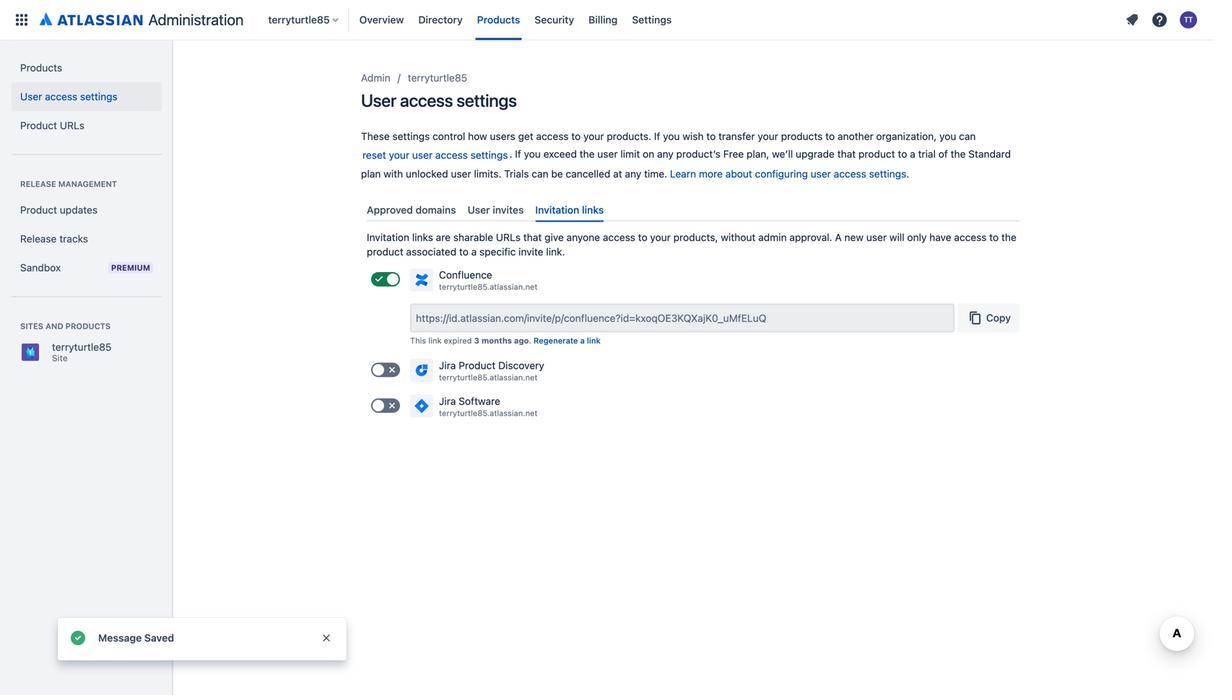 Task type: locate. For each thing, give the bounding box(es) containing it.
get
[[518, 130, 533, 142]]

0 horizontal spatial if
[[515, 148, 521, 160]]

limits.
[[474, 168, 501, 180]]

1 horizontal spatial products
[[477, 14, 520, 26]]

another
[[838, 130, 874, 142]]

terryturtle85 link
[[408, 69, 467, 87]]

check image for jira product discovery
[[372, 363, 386, 377]]

2 user access settings from the left
[[20, 91, 118, 103]]

0 vertical spatial .
[[509, 148, 512, 160]]

product down 3
[[459, 359, 496, 371]]

invitation
[[535, 204, 579, 216], [367, 231, 409, 243]]

1 jira from the top
[[439, 359, 456, 371]]

0 horizontal spatial that
[[523, 231, 542, 243]]

1 horizontal spatial invitation
[[535, 204, 579, 216]]

0 vertical spatial terryturtle85
[[268, 14, 330, 26]]

products left security
[[477, 14, 520, 26]]

0 vertical spatial product
[[859, 148, 895, 160]]

your up with
[[389, 149, 410, 161]]

jira for jira product discovery
[[439, 359, 456, 371]]

0 horizontal spatial you
[[524, 148, 541, 160]]

0 horizontal spatial products link
[[12, 53, 162, 82]]

jira software image
[[413, 398, 430, 415]]

you down get
[[524, 148, 541, 160]]

invitation links
[[535, 204, 604, 216]]

2 vertical spatial a
[[580, 336, 585, 346]]

product inside .     if you exceed the user limit on any product's free plan, we'll upgrade that product to a trial of the standard plan with unlocked user limits.     trials can be cancelled at any time.
[[859, 148, 895, 160]]

2 horizontal spatial user
[[468, 204, 490, 216]]

products link
[[473, 8, 525, 31], [12, 53, 162, 82]]

that inside .     if you exceed the user limit on any product's free plan, we'll upgrade that product to a trial of the standard plan with unlocked user limits.     trials can be cancelled at any time.
[[837, 148, 856, 160]]

2 release from the top
[[20, 233, 57, 245]]

product up 'settings.'
[[859, 148, 895, 160]]

your up plan,
[[758, 130, 778, 142]]

control
[[433, 130, 465, 142]]

urls
[[60, 120, 84, 131], [496, 231, 521, 243]]

can up standard
[[959, 130, 976, 142]]

learn
[[670, 168, 696, 180]]

release for release management
[[20, 179, 56, 189]]

access down another on the top of the page
[[834, 168, 866, 180]]

0 vertical spatial release
[[20, 179, 56, 189]]

settings
[[457, 90, 517, 110], [80, 91, 118, 103], [392, 130, 430, 142], [471, 149, 508, 161]]

2 vertical spatial check image
[[372, 399, 386, 413]]

the right have on the top right of the page
[[1002, 231, 1017, 243]]

0 horizontal spatial can
[[532, 168, 549, 180]]

terryturtle85
[[268, 14, 330, 26], [408, 72, 467, 84], [52, 341, 112, 353]]

check image for jira software
[[372, 399, 386, 413]]

0 horizontal spatial product
[[367, 246, 403, 258]]

terryturtle85.atlassian.net down confluence on the top left of page
[[439, 282, 538, 292]]

0 vertical spatial invitation
[[535, 204, 579, 216]]

user down admin link
[[361, 90, 396, 110]]

tab list
[[361, 198, 1025, 222]]

global navigation element
[[9, 0, 1121, 40]]

0 horizontal spatial a
[[471, 246, 477, 258]]

1 horizontal spatial a
[[580, 336, 585, 346]]

user
[[361, 90, 396, 110], [20, 91, 42, 103], [468, 204, 490, 216]]

any right at on the top right of page
[[625, 168, 641, 180]]

1 horizontal spatial urls
[[496, 231, 521, 243]]

cancelled
[[566, 168, 611, 180]]

cross image left jira product discovery icon
[[385, 363, 399, 377]]

2 check image from the top
[[372, 363, 386, 377]]

user
[[597, 148, 618, 160], [412, 149, 433, 161], [451, 168, 471, 180], [811, 168, 831, 180], [866, 231, 887, 243]]

1 horizontal spatial can
[[959, 130, 976, 142]]

1 link from the left
[[428, 336, 442, 346]]

1 vertical spatial check image
[[372, 363, 386, 377]]

2 vertical spatial terryturtle85
[[52, 341, 112, 353]]

be
[[551, 168, 563, 180]]

upgrade
[[796, 148, 835, 160]]

settings up 'product urls' link
[[80, 91, 118, 103]]

products inside these settings control how users get access to your products. if you wish to transfer your products to another organization, you can reset your user access settings
[[781, 130, 823, 142]]

0 horizontal spatial user access settings
[[20, 91, 118, 103]]

0 vertical spatial any
[[657, 148, 674, 160]]

invitation inside the invitation links are sharable urls that give anyone access to your products, without admin approval. a new user will only have access to the product associated to a specific invite link.
[[367, 231, 409, 243]]

your
[[584, 130, 604, 142], [758, 130, 778, 142], [389, 149, 410, 161], [650, 231, 671, 243]]

that up invite
[[523, 231, 542, 243]]

0 horizontal spatial invitation
[[367, 231, 409, 243]]

these
[[361, 130, 390, 142]]

products up terryturtle85 site
[[65, 322, 111, 331]]

1 vertical spatial urls
[[496, 231, 521, 243]]

the
[[580, 148, 595, 160], [951, 148, 966, 160], [1002, 231, 1017, 243]]

2 jira from the top
[[439, 395, 456, 407]]

if
[[654, 130, 660, 142], [515, 148, 521, 160]]

your left products,
[[650, 231, 671, 243]]

products up upgrade
[[781, 130, 823, 142]]

products link left security link
[[473, 8, 525, 31]]

account image
[[1180, 11, 1197, 29]]

1 horizontal spatial terryturtle85
[[268, 14, 330, 26]]

sites
[[20, 322, 43, 331]]

user up 'sharable'
[[468, 204, 490, 216]]

regenerate a link button
[[534, 335, 601, 347]]

1 vertical spatial links
[[412, 231, 433, 243]]

3
[[474, 336, 480, 346]]

this link expired 3 months ago . regenerate a link
[[410, 336, 601, 346]]

a right regenerate
[[580, 336, 585, 346]]

product for product urls
[[20, 120, 57, 131]]

user up unlocked
[[412, 149, 433, 161]]

user left will
[[866, 231, 887, 243]]

1 horizontal spatial product
[[859, 148, 895, 160]]

0 vertical spatial products link
[[473, 8, 525, 31]]

overview link
[[355, 8, 408, 31]]

atlassian image
[[40, 10, 143, 27], [40, 10, 143, 27]]

you
[[663, 130, 680, 142], [940, 130, 956, 142], [524, 148, 541, 160]]

terryturtle85.atlassian.net inside jira product discovery terryturtle85.atlassian.net
[[439, 373, 538, 382]]

release up sandbox
[[20, 233, 57, 245]]

1 vertical spatial that
[[523, 231, 542, 243]]

. down users
[[509, 148, 512, 160]]

reset
[[363, 149, 386, 161]]

sites and products
[[20, 322, 111, 331]]

1 vertical spatial products
[[20, 62, 62, 74]]

if inside .     if you exceed the user limit on any product's free plan, we'll upgrade that product to a trial of the standard plan with unlocked user limits.     trials can be cancelled at any time.
[[515, 148, 521, 160]]

administration
[[148, 10, 244, 29]]

0 horizontal spatial terryturtle85
[[52, 341, 112, 353]]

help icon image
[[1151, 11, 1168, 29]]

jira right jira software image
[[439, 395, 456, 407]]

settings up the limits.
[[471, 149, 508, 161]]

release up product updates
[[20, 179, 56, 189]]

a inside the invitation links are sharable urls that give anyone access to your products, without admin approval. a new user will only have access to the product associated to a specific invite link.
[[471, 246, 477, 258]]

products down appswitcher icon
[[20, 62, 62, 74]]

1 horizontal spatial user access settings
[[361, 90, 517, 110]]

a down 'sharable'
[[471, 246, 477, 258]]

1 terryturtle85.atlassian.net from the top
[[439, 282, 538, 292]]

1 vertical spatial release
[[20, 233, 57, 245]]

link right regenerate
[[587, 336, 601, 346]]

months
[[482, 336, 512, 346]]

0 vertical spatial that
[[837, 148, 856, 160]]

reset your user access settings button
[[361, 144, 509, 167]]

sharable
[[453, 231, 493, 243]]

1 vertical spatial product
[[20, 204, 57, 216]]

user up product urls
[[20, 91, 42, 103]]

1 vertical spatial if
[[515, 148, 521, 160]]

1 horizontal spatial products
[[781, 130, 823, 142]]

None field
[[412, 305, 953, 331]]

terryturtle85.atlassian.net up 'software'
[[439, 373, 538, 382]]

0 horizontal spatial link
[[428, 336, 442, 346]]

. left regenerate
[[529, 336, 531, 346]]

0 vertical spatial check image
[[372, 272, 386, 287]]

1 cross image from the top
[[385, 363, 399, 377]]

release for release tracks
[[20, 233, 57, 245]]

0 vertical spatial a
[[910, 148, 916, 160]]

0 horizontal spatial products
[[20, 62, 62, 74]]

user invites
[[468, 204, 524, 216]]

user access settings up product urls
[[20, 91, 118, 103]]

2 cross image from the top
[[385, 399, 399, 413]]

product down the user access settings "link"
[[20, 120, 57, 131]]

2 horizontal spatial terryturtle85
[[408, 72, 467, 84]]

release
[[20, 179, 56, 189], [20, 233, 57, 245]]

1 vertical spatial invitation
[[367, 231, 409, 243]]

0 vertical spatial cross image
[[385, 363, 399, 377]]

links inside the invitation links are sharable urls that give anyone access to your products, without admin approval. a new user will only have access to the product associated to a specific invite link.
[[412, 231, 433, 243]]

to up upgrade
[[826, 130, 835, 142]]

jira right jira product discovery image
[[439, 359, 456, 371]]

product up release tracks
[[20, 204, 57, 216]]

1 horizontal spatial link
[[587, 336, 601, 346]]

cross image left jira software icon
[[385, 399, 399, 413]]

specific
[[480, 246, 516, 258]]

links for invitation links
[[582, 204, 604, 216]]

0 horizontal spatial urls
[[60, 120, 84, 131]]

urls down the user access settings "link"
[[60, 120, 84, 131]]

on
[[643, 148, 654, 160]]

confluence image
[[413, 271, 430, 289]]

premium
[[111, 263, 150, 273]]

1 vertical spatial can
[[532, 168, 549, 180]]

about
[[726, 168, 752, 180]]

any right on
[[657, 148, 674, 160]]

products
[[477, 14, 520, 26], [20, 62, 62, 74]]

0 vertical spatial can
[[959, 130, 976, 142]]

0 horizontal spatial products
[[65, 322, 111, 331]]

urls up specific
[[496, 231, 521, 243]]

1 user access settings from the left
[[361, 90, 517, 110]]

link right 'this'
[[428, 336, 442, 346]]

1 vertical spatial products
[[65, 322, 111, 331]]

can
[[959, 130, 976, 142], [532, 168, 549, 180]]

invite link for image
[[966, 309, 983, 327]]

access up product urls
[[45, 91, 77, 103]]

configuring
[[755, 168, 808, 180]]

1 release from the top
[[20, 179, 56, 189]]

1 vertical spatial products link
[[12, 53, 162, 82]]

cross image
[[385, 363, 399, 377], [385, 399, 399, 413]]

terryturtle85.atlassian.net
[[439, 282, 538, 292], [439, 373, 538, 382], [439, 409, 538, 418]]

software
[[459, 395, 500, 407]]

to right have on the top right of the page
[[989, 231, 999, 243]]

1 vertical spatial cross image
[[385, 399, 399, 413]]

products inside global navigation element
[[477, 14, 520, 26]]

user inside these settings control how users get access to your products. if you wish to transfer your products to another organization, you can reset your user access settings
[[412, 149, 433, 161]]

check image left confluence image
[[372, 272, 386, 287]]

0 vertical spatial terryturtle85.atlassian.net
[[439, 282, 538, 292]]

check image
[[372, 272, 386, 287], [372, 363, 386, 377], [372, 399, 386, 413]]

user inside tab list
[[468, 204, 490, 216]]

1 vertical spatial terryturtle85
[[408, 72, 467, 84]]

1 horizontal spatial if
[[654, 130, 660, 142]]

copy button
[[957, 304, 1020, 333]]

you inside .     if you exceed the user limit on any product's free plan, we'll upgrade that product to a trial of the standard plan with unlocked user limits.     trials can be cancelled at any time.
[[524, 148, 541, 160]]

1 horizontal spatial any
[[657, 148, 674, 160]]

trial
[[918, 148, 936, 160]]

your inside the invitation links are sharable urls that give anyone access to your products, without admin approval. a new user will only have access to the product associated to a specific invite link.
[[650, 231, 671, 243]]

3 terryturtle85.atlassian.net from the top
[[439, 409, 538, 418]]

. inside .     if you exceed the user limit on any product's free plan, we'll upgrade that product to a trial of the standard plan with unlocked user limits.     trials can be cancelled at any time.
[[509, 148, 512, 160]]

1 vertical spatial a
[[471, 246, 477, 258]]

terryturtle85 button
[[264, 8, 344, 31]]

jira inside jira software terryturtle85.atlassian.net
[[439, 395, 456, 407]]

cross image for jira product discovery
[[385, 363, 399, 377]]

to inside .     if you exceed the user limit on any product's free plan, we'll upgrade that product to a trial of the standard plan with unlocked user limits.     trials can be cancelled at any time.
[[898, 148, 907, 160]]

invitation inside tab list
[[535, 204, 579, 216]]

terryturtle85.atlassian.net down 'software'
[[439, 409, 538, 418]]

0 horizontal spatial .
[[509, 148, 512, 160]]

that inside the invitation links are sharable urls that give anyone access to your products, without admin approval. a new user will only have access to the product associated to a specific invite link.
[[523, 231, 542, 243]]

0 vertical spatial products
[[477, 14, 520, 26]]

a
[[910, 148, 916, 160], [471, 246, 477, 258], [580, 336, 585, 346]]

0 vertical spatial links
[[582, 204, 604, 216]]

jira software image
[[413, 398, 430, 415]]

0 horizontal spatial any
[[625, 168, 641, 180]]

invitation links are sharable urls that give anyone access to your products, without admin approval. a new user will only have access to the product associated to a specific invite link.
[[367, 231, 1017, 258]]

you left wish
[[663, 130, 680, 142]]

0 vertical spatial jira
[[439, 359, 456, 371]]

user inside the invitation links are sharable urls that give anyone access to your products, without admin approval. a new user will only have access to the product associated to a specific invite link.
[[866, 231, 887, 243]]

to down organization,
[[898, 148, 907, 160]]

invitation up give on the top left
[[535, 204, 579, 216]]

product updates
[[20, 204, 98, 216]]

settings link
[[628, 8, 676, 31]]

3 check image from the top
[[372, 399, 386, 413]]

1 horizontal spatial links
[[582, 204, 604, 216]]

you up of
[[940, 130, 956, 142]]

2 vertical spatial product
[[459, 359, 496, 371]]

1 horizontal spatial products link
[[473, 8, 525, 31]]

2 vertical spatial terryturtle85.atlassian.net
[[439, 409, 538, 418]]

if down get
[[515, 148, 521, 160]]

user access settings down terryturtle85 link
[[361, 90, 517, 110]]

if up on
[[654, 130, 660, 142]]

can left be
[[532, 168, 549, 180]]

to up exceed
[[571, 130, 581, 142]]

2 terryturtle85.atlassian.net from the top
[[439, 373, 538, 382]]

the right of
[[951, 148, 966, 160]]

links up associated
[[412, 231, 433, 243]]

we'll
[[772, 148, 793, 160]]

1 vertical spatial terryturtle85.atlassian.net
[[439, 373, 538, 382]]

product up cross icon
[[367, 246, 403, 258]]

1 vertical spatial product
[[367, 246, 403, 258]]

new
[[845, 231, 864, 243]]

1 vertical spatial jira
[[439, 395, 456, 407]]

a left trial
[[910, 148, 916, 160]]

security
[[535, 14, 574, 26]]

jira product discovery image
[[413, 362, 430, 379]]

0 vertical spatial products
[[781, 130, 823, 142]]

approval.
[[790, 231, 832, 243]]

invitation down approved
[[367, 231, 409, 243]]

0 vertical spatial product
[[20, 120, 57, 131]]

appswitcher icon image
[[13, 11, 30, 29]]

1 horizontal spatial that
[[837, 148, 856, 160]]

0 vertical spatial if
[[654, 130, 660, 142]]

release tracks link
[[12, 225, 162, 253]]

products,
[[674, 231, 718, 243]]

the up cancelled on the top of page
[[580, 148, 595, 160]]

.     if you exceed the user limit on any product's free plan, we'll upgrade that product to a trial of the standard plan with unlocked user limits.     trials can be cancelled at any time.
[[361, 148, 1011, 180]]

check image left jira product discovery icon
[[372, 363, 386, 377]]

user for administration link at the top left
[[361, 90, 396, 110]]

cross image
[[385, 272, 399, 287]]

1 horizontal spatial user
[[361, 90, 396, 110]]

that down another on the top of the page
[[837, 148, 856, 160]]

product
[[20, 120, 57, 131], [20, 204, 57, 216], [459, 359, 496, 371]]

2 horizontal spatial the
[[1002, 231, 1017, 243]]

links up anyone
[[582, 204, 604, 216]]

1 vertical spatial .
[[529, 336, 531, 346]]

ago
[[514, 336, 529, 346]]

product urls
[[20, 120, 84, 131]]

0 horizontal spatial links
[[412, 231, 433, 243]]

terryturtle85 inside popup button
[[268, 14, 330, 26]]

check image left jira software icon
[[372, 399, 386, 413]]

product inside the invitation links are sharable urls that give anyone access to your products, without admin approval. a new user will only have access to the product associated to a specific invite link.
[[367, 246, 403, 258]]

0 horizontal spatial user
[[20, 91, 42, 103]]

jira inside jira product discovery terryturtle85.atlassian.net
[[439, 359, 456, 371]]

product
[[859, 148, 895, 160], [367, 246, 403, 258]]

settings inside the user access settings "link"
[[80, 91, 118, 103]]

products link up 'product urls' link
[[12, 53, 162, 82]]

limit
[[621, 148, 640, 160]]

1 vertical spatial any
[[625, 168, 641, 180]]

2 horizontal spatial a
[[910, 148, 916, 160]]



Task type: describe. For each thing, give the bounding box(es) containing it.
standard
[[969, 148, 1011, 160]]

access down control
[[435, 149, 468, 161]]

transfer
[[719, 130, 755, 142]]

access right have on the top right of the page
[[954, 231, 987, 243]]

user access settings inside "link"
[[20, 91, 118, 103]]

user left the limits.
[[451, 168, 471, 180]]

admin
[[758, 231, 787, 243]]

release tracks
[[20, 233, 88, 245]]

organization,
[[876, 130, 937, 142]]

tab list containing approved domains
[[361, 198, 1025, 222]]

terryturtle85 site
[[52, 341, 112, 363]]

product updates link
[[12, 196, 162, 225]]

user inside "link"
[[20, 91, 42, 103]]

the inside the invitation links are sharable urls that give anyone access to your products, without admin approval. a new user will only have access to the product associated to a specific invite link.
[[1002, 231, 1017, 243]]

directory
[[418, 14, 463, 26]]

products.
[[607, 130, 651, 142]]

time.
[[644, 168, 667, 180]]

jira product discovery image
[[413, 362, 430, 379]]

how
[[468, 130, 487, 142]]

anyone
[[567, 231, 600, 243]]

discovery
[[498, 359, 544, 371]]

more
[[699, 168, 723, 180]]

user access settings link
[[12, 82, 162, 111]]

a
[[835, 231, 842, 243]]

will
[[890, 231, 905, 243]]

terryturtle85 for terryturtle85 link
[[408, 72, 467, 84]]

can inside .     if you exceed the user limit on any product's free plan, we'll upgrade that product to a trial of the standard plan with unlocked user limits.     trials can be cancelled at any time.
[[532, 168, 549, 180]]

product for product updates
[[20, 204, 57, 216]]

user for terryturtle85 link
[[468, 204, 490, 216]]

approved
[[367, 204, 413, 216]]

jira product discovery terryturtle85.atlassian.net
[[439, 359, 544, 382]]

have
[[930, 231, 952, 243]]

wish
[[683, 130, 704, 142]]

message saved
[[98, 632, 174, 644]]

approved domains
[[367, 204, 456, 216]]

admin link
[[361, 69, 390, 87]]

overview
[[359, 14, 404, 26]]

administration banner
[[0, 0, 1213, 40]]

directory link
[[414, 8, 467, 31]]

1 check image from the top
[[372, 272, 386, 287]]

confluence terryturtle85.atlassian.net
[[439, 269, 538, 292]]

without
[[721, 231, 756, 243]]

release management
[[20, 179, 117, 189]]

management
[[58, 179, 117, 189]]

security link
[[530, 8, 579, 31]]

if inside these settings control how users get access to your products. if you wish to transfer your products to another organization, you can reset your user access settings
[[654, 130, 660, 142]]

give
[[545, 231, 564, 243]]

products link inside global navigation element
[[473, 8, 525, 31]]

1 horizontal spatial the
[[951, 148, 966, 160]]

links for invitation links are sharable urls that give anyone access to your products, without admin approval. a new user will only have access to the product associated to a specific invite link.
[[412, 231, 433, 243]]

access down terryturtle85 link
[[400, 90, 453, 110]]

access up exceed
[[536, 130, 569, 142]]

your left products.
[[584, 130, 604, 142]]

cross image for jira software
[[385, 399, 399, 413]]

jira for jira software
[[439, 395, 456, 407]]

invites
[[493, 204, 524, 216]]

domains
[[416, 204, 456, 216]]

0 horizontal spatial the
[[580, 148, 595, 160]]

this
[[410, 336, 426, 346]]

site
[[52, 353, 68, 363]]

are
[[436, 231, 451, 243]]

settings.
[[869, 168, 909, 180]]

urls inside the invitation links are sharable urls that give anyone access to your products, without admin approval. a new user will only have access to the product associated to a specific invite link.
[[496, 231, 521, 243]]

invitation for invitation links are sharable urls that give anyone access to your products, without admin approval. a new user will only have access to the product associated to a specific invite link.
[[367, 231, 409, 243]]

can inside these settings control how users get access to your products. if you wish to transfer your products to another organization, you can reset your user access settings
[[959, 130, 976, 142]]

0 vertical spatial urls
[[60, 120, 84, 131]]

1 horizontal spatial .
[[529, 336, 531, 346]]

settings up how
[[457, 90, 517, 110]]

regenerate
[[534, 336, 578, 346]]

product's
[[676, 148, 721, 160]]

saved
[[144, 632, 174, 644]]

learn more about configuring user access settings.
[[670, 168, 909, 180]]

sandbox
[[20, 262, 61, 274]]

learn more about configuring user access settings. link
[[670, 168, 909, 180]]

product urls link
[[12, 111, 162, 140]]

billing
[[589, 14, 618, 26]]

copy
[[986, 312, 1011, 324]]

to right wish
[[707, 130, 716, 142]]

2 horizontal spatial you
[[940, 130, 956, 142]]

these settings control how users get access to your products. if you wish to transfer your products to another organization, you can reset your user access settings
[[361, 130, 976, 161]]

confluence
[[439, 269, 492, 281]]

2 link from the left
[[587, 336, 601, 346]]

to left products,
[[638, 231, 648, 243]]

dismiss image
[[321, 633, 332, 644]]

expired
[[444, 336, 472, 346]]

updates
[[60, 204, 98, 216]]

toggle navigation image
[[159, 58, 191, 87]]

associated
[[406, 246, 456, 258]]

and
[[46, 322, 63, 331]]

only
[[907, 231, 927, 243]]

user down upgrade
[[811, 168, 831, 180]]

access right anyone
[[603, 231, 635, 243]]

access inside the user access settings "link"
[[45, 91, 77, 103]]

user up at on the top right of page
[[597, 148, 618, 160]]

terryturtle85 for the terryturtle85 popup button on the left
[[268, 14, 330, 26]]

plan
[[361, 168, 381, 180]]

invitation for invitation links
[[535, 204, 579, 216]]

tracks
[[59, 233, 88, 245]]

to down 'sharable'
[[459, 246, 469, 258]]

1 horizontal spatial you
[[663, 130, 680, 142]]

confluence image
[[413, 271, 430, 289]]

settings up reset your user access settings button
[[392, 130, 430, 142]]

with
[[384, 168, 403, 180]]

admin
[[361, 72, 390, 84]]

trials
[[504, 168, 529, 180]]

plan,
[[747, 148, 769, 160]]

product inside jira product discovery terryturtle85.atlassian.net
[[459, 359, 496, 371]]

billing link
[[584, 8, 622, 31]]

of
[[939, 148, 948, 160]]

message
[[98, 632, 142, 644]]

a inside .     if you exceed the user limit on any product's free plan, we'll upgrade that product to a trial of the standard plan with unlocked user limits.     trials can be cancelled at any time.
[[910, 148, 916, 160]]

at
[[613, 168, 622, 180]]

users
[[490, 130, 515, 142]]



Task type: vqa. For each thing, say whether or not it's contained in the screenshot.
top any
yes



